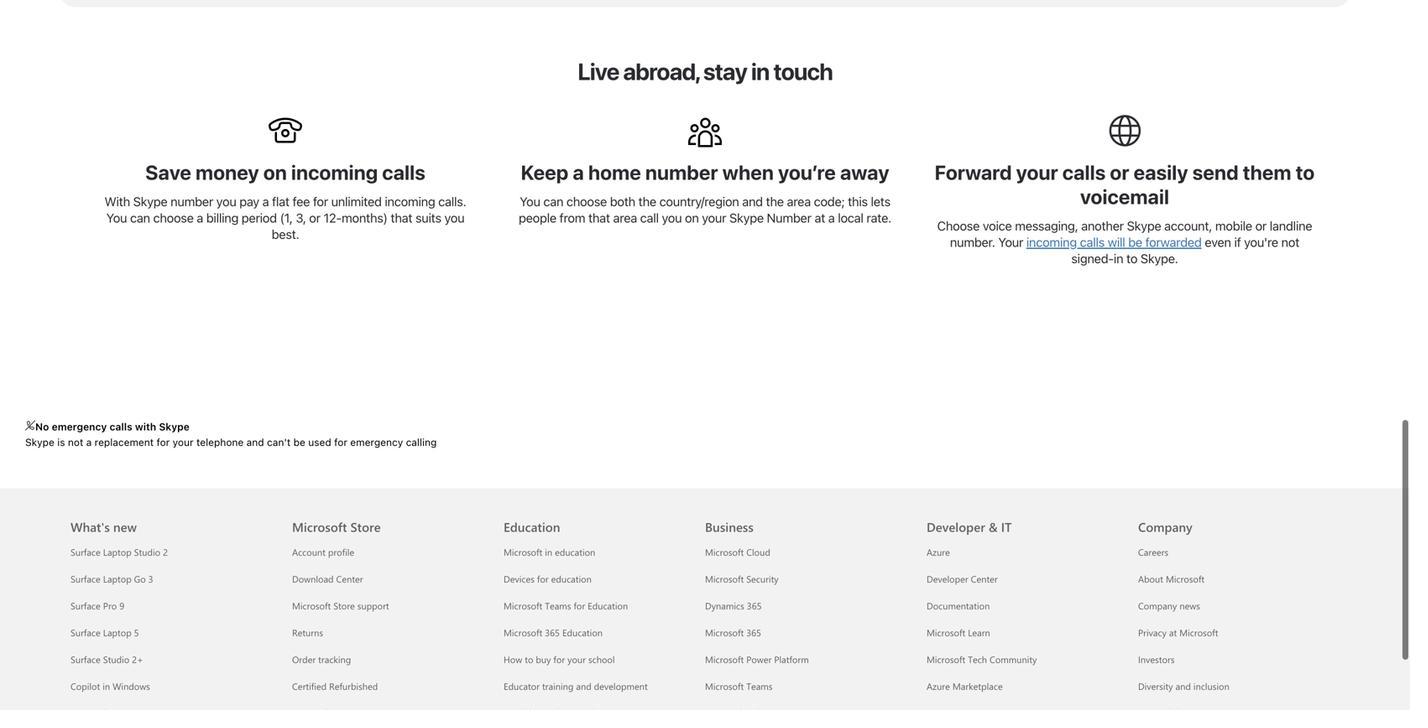 Task type: describe. For each thing, give the bounding box(es) containing it.
teams for microsoft teams for education
[[545, 600, 571, 613]]

footer resource links element
[[0, 489, 1410, 711]]

marketplace
[[953, 681, 1003, 693]]

0 horizontal spatial emergency
[[52, 421, 107, 433]]

microsoft cloud link
[[705, 547, 770, 559]]

is
[[57, 437, 65, 448]]

education for devices for education
[[551, 573, 592, 586]]

for right used
[[334, 437, 347, 448]]

account
[[292, 547, 326, 559]]

microsoft in education link
[[504, 547, 595, 559]]

in up devices for education link
[[545, 547, 552, 559]]

skype right with in the left of the page
[[159, 421, 190, 433]]

microsoft tech community link
[[927, 654, 1037, 667]]

microsoft for microsoft 365
[[705, 627, 744, 640]]

center for microsoft
[[336, 573, 363, 586]]

can't
[[267, 437, 291, 448]]

microsoft for microsoft security
[[705, 573, 744, 586]]

school
[[588, 654, 615, 667]]

2+
[[132, 654, 143, 667]]

1 horizontal spatial studio
[[134, 547, 160, 559]]

returns
[[292, 627, 323, 640]]

surface laptop go 3 link
[[71, 573, 153, 586]]

your inside footer resource links element
[[567, 654, 586, 667]]

months)
[[342, 211, 388, 225]]

2 vertical spatial education
[[562, 627, 603, 640]]

a right is
[[86, 437, 92, 448]]

account profile
[[292, 547, 354, 559]]

azure for azure marketplace
[[927, 681, 950, 693]]

surface for surface pro 9
[[71, 600, 101, 613]]

surface for surface laptop 5
[[71, 627, 101, 640]]

store for microsoft store support
[[333, 600, 355, 613]]

company news
[[1138, 600, 1200, 613]]

microsoft teams for education link
[[504, 600, 628, 613]]

even if you're not signed-in to skype.
[[1071, 235, 1299, 266]]

money
[[196, 161, 259, 184]]

used
[[308, 437, 331, 448]]

a inside you can choose both the country/region and the area code; this lets people from that area call you on your skype number at a local rate.
[[828, 211, 835, 225]]

business
[[705, 519, 754, 536]]

surface for surface laptop studio 2
[[71, 547, 101, 559]]

billing
[[206, 211, 238, 225]]

touch
[[773, 58, 832, 85]]

skype down no
[[25, 437, 54, 448]]

microsoft for microsoft in education
[[504, 547, 542, 559]]

copilot
[[71, 681, 100, 693]]

privacy at microsoft link
[[1138, 627, 1218, 640]]

company heading
[[1138, 489, 1329, 539]]

tracking
[[318, 654, 351, 667]]

microsoft down news
[[1179, 627, 1218, 640]]

1 horizontal spatial be
[[1128, 235, 1142, 249]]

dynamics 365
[[705, 600, 762, 613]]

365 for business
[[746, 627, 761, 640]]

azure for "azure" link
[[927, 547, 950, 559]]

2 the from the left
[[766, 194, 784, 209]]

microsoft for microsoft teams
[[705, 681, 744, 693]]

teams for microsoft teams
[[746, 681, 773, 693]]

development
[[594, 681, 648, 693]]

microsoft power platform link
[[705, 654, 809, 667]]

skype inside you can choose both the country/region and the area code; this lets people from that area call you on your skype number at a local rate.
[[729, 211, 764, 225]]

developer & it heading
[[927, 489, 1118, 539]]

no
[[35, 421, 49, 433]]

what's new
[[71, 519, 137, 536]]

calls inside forward your calls or easily send them to voicemail
[[1062, 161, 1106, 184]]

azure link
[[927, 547, 950, 559]]

from
[[559, 211, 585, 225]]

3
[[148, 573, 153, 586]]

about microsoft
[[1138, 573, 1205, 586]]

can inside with skype number you pay a flat fee for unlimited incoming calls. you can choose a billing period (1, 3, or 12-months) that suits you best.
[[130, 211, 150, 225]]

1 horizontal spatial emergency
[[350, 437, 403, 448]]

privacy at microsoft
[[1138, 627, 1218, 640]]

call
[[640, 211, 659, 225]]

this
[[848, 194, 868, 209]]

order
[[292, 654, 316, 667]]

surface laptop studio 2 link
[[71, 547, 168, 559]]

for right devices
[[537, 573, 549, 586]]

developer for developer & it
[[927, 519, 985, 536]]

microsoft cloud
[[705, 547, 770, 559]]

diversity
[[1138, 681, 1173, 693]]

in inside even if you're not signed-in to skype.
[[1114, 251, 1123, 266]]

save money on incoming calls
[[145, 161, 425, 184]]

diversity and inclusion
[[1138, 681, 1229, 693]]

that inside you can choose both the country/region and the area code; this lets people from that area call you on your skype number at a local rate.
[[588, 211, 610, 225]]

refurbished
[[329, 681, 378, 693]]

calls up replacement
[[110, 421, 132, 433]]

12-
[[324, 211, 342, 225]]

microsoft up news
[[1166, 573, 1205, 586]]

both
[[610, 194, 635, 209]]

account,
[[1164, 218, 1212, 233]]

microsoft learn
[[927, 627, 990, 640]]

community
[[990, 654, 1037, 667]]

choose voice messaging, another skype account, mobile or landline number. your
[[937, 218, 1312, 249]]

on inside you can choose both the country/region and the area code; this lets people from that area call you on your skype number at a local rate.
[[685, 211, 699, 225]]

platform
[[774, 654, 809, 667]]

developer center link
[[927, 573, 998, 586]]

for right buy
[[553, 654, 565, 667]]

dynamics 365 link
[[705, 600, 762, 613]]

skype.
[[1140, 251, 1178, 266]]

flat
[[272, 194, 289, 209]]

your
[[998, 235, 1023, 249]]

microsoft store support
[[292, 600, 389, 613]]

what's new heading
[[71, 489, 272, 539]]

go
[[134, 573, 146, 586]]

download
[[292, 573, 334, 586]]

for right replacement
[[157, 437, 170, 448]]

profile
[[328, 547, 354, 559]]

surface laptop go 3
[[71, 573, 153, 586]]

if
[[1234, 235, 1241, 249]]

microsoft for microsoft power platform
[[705, 654, 744, 667]]

surface laptop 5 link
[[71, 627, 139, 640]]

azure marketplace link
[[927, 681, 1003, 693]]

home
[[588, 161, 641, 184]]

or inside choose voice messaging, another skype account, mobile or landline number. your
[[1255, 218, 1267, 233]]

surface for surface laptop go 3
[[71, 573, 101, 586]]

0 vertical spatial incoming
[[291, 161, 378, 184]]

microsoft 365 link
[[705, 627, 761, 640]]

educator
[[504, 681, 540, 693]]

no emergency calls with skype
[[35, 421, 190, 433]]

your left telephone
[[173, 437, 194, 448]]

that inside with skype number you pay a flat fee for unlimited incoming calls. you can choose a billing period (1, 3, or 12-months) that suits you best.
[[391, 211, 412, 225]]

buy
[[536, 654, 551, 667]]

or inside with skype number you pay a flat fee for unlimited incoming calls. you can choose a billing period (1, 3, or 12-months) that suits you best.
[[309, 211, 320, 225]]

for up microsoft 365 education "link"
[[574, 600, 585, 613]]

order tracking
[[292, 654, 351, 667]]

training
[[542, 681, 574, 693]]

your inside forward your calls or easily send them to voicemail
[[1016, 161, 1058, 184]]

documentation link
[[927, 600, 990, 613]]

&
[[989, 519, 998, 536]]

investors
[[1138, 654, 1175, 667]]

center for developer
[[971, 573, 998, 586]]

security
[[746, 573, 779, 586]]

microsoft 365 education link
[[504, 627, 603, 640]]

careers
[[1138, 547, 1169, 559]]

stay
[[703, 58, 747, 85]]

laptop for go
[[103, 573, 131, 586]]

and inside you can choose both the country/region and the area code; this lets people from that area call you on your skype number at a local rate.
[[742, 194, 763, 209]]

microsoft store support link
[[292, 600, 389, 613]]

business heading
[[705, 489, 906, 539]]

a left billing
[[197, 211, 203, 225]]

abroad,
[[623, 58, 699, 85]]

microsoft for microsoft store support
[[292, 600, 331, 613]]

devices for education
[[504, 573, 592, 586]]

with skype number you pay a flat fee for unlimited incoming calls. you can choose a billing period (1, 3, or 12-months) that suits you best.
[[105, 194, 466, 242]]

developer for developer center
[[927, 573, 968, 586]]

educator training and development link
[[504, 681, 648, 693]]



Task type: locate. For each thing, give the bounding box(es) containing it.
center down 'profile'
[[336, 573, 363, 586]]

0 horizontal spatial can
[[130, 211, 150, 225]]

teams up microsoft 365 education "link"
[[545, 600, 571, 613]]

microsoft for microsoft 365 education
[[504, 627, 542, 640]]

a left flat
[[262, 194, 269, 209]]

incoming up suits
[[385, 194, 435, 209]]

microsoft security
[[705, 573, 779, 586]]

0 vertical spatial not
[[1281, 235, 1299, 249]]

incoming calls will be forwarded link
[[1026, 235, 1202, 249]]

surface pro 9 link
[[71, 600, 124, 613]]

1 laptop from the top
[[103, 547, 131, 559]]

2 horizontal spatial you
[[662, 211, 682, 225]]

microsoft store
[[292, 519, 381, 536]]

education for microsoft in education
[[555, 547, 595, 559]]

0 vertical spatial developer
[[927, 519, 985, 536]]

1 vertical spatial education
[[588, 600, 628, 613]]

0 horizontal spatial teams
[[545, 600, 571, 613]]

to down the incoming calls will be forwarded link
[[1126, 251, 1137, 266]]

3 surface from the top
[[71, 600, 101, 613]]

365 up how to buy for your school
[[545, 627, 560, 640]]

easily
[[1134, 161, 1188, 184]]

1 vertical spatial choose
[[153, 211, 194, 225]]

1 vertical spatial laptop
[[103, 573, 131, 586]]

store for microsoft store
[[350, 519, 381, 536]]

forwarded
[[1145, 235, 1202, 249]]

1 vertical spatial company
[[1138, 600, 1177, 613]]

0 horizontal spatial incoming
[[291, 161, 378, 184]]

0 horizontal spatial choose
[[153, 211, 194, 225]]

1 horizontal spatial on
[[685, 211, 699, 225]]

0 vertical spatial company
[[1138, 519, 1192, 536]]

tech
[[968, 654, 987, 667]]

diversity and inclusion link
[[1138, 681, 1229, 693]]

in down will
[[1114, 251, 1123, 266]]

inclusion
[[1193, 681, 1229, 693]]

documentation
[[927, 600, 990, 613]]

microsoft down download on the left bottom
[[292, 600, 331, 613]]

on up flat
[[263, 161, 287, 184]]

azure up developer center
[[927, 547, 950, 559]]

2 developer from the top
[[927, 573, 968, 586]]

live
[[578, 58, 619, 85]]

5 surface from the top
[[71, 654, 101, 667]]

0 horizontal spatial to
[[525, 654, 533, 667]]

order tracking link
[[292, 654, 351, 667]]

microsoft down documentation on the bottom of the page
[[927, 627, 965, 640]]

education
[[555, 547, 595, 559], [551, 573, 592, 586]]

1 horizontal spatial teams
[[746, 681, 773, 693]]

laptop left 5
[[103, 627, 131, 640]]

microsoft down microsoft learn link at right
[[927, 654, 965, 667]]

0 vertical spatial area
[[787, 194, 811, 209]]

country/region
[[659, 194, 739, 209]]

how
[[504, 654, 522, 667]]

1 horizontal spatial can
[[543, 194, 563, 209]]

1 surface from the top
[[71, 547, 101, 559]]

0 vertical spatial at
[[814, 211, 825, 225]]

1 horizontal spatial number
[[645, 161, 718, 184]]

0 vertical spatial number
[[645, 161, 718, 184]]

center up documentation on the bottom of the page
[[971, 573, 998, 586]]

emergency
[[52, 421, 107, 433], [350, 437, 403, 448]]

1 vertical spatial you
[[106, 211, 127, 225]]

at inside footer resource links element
[[1169, 627, 1177, 640]]

at inside you can choose both the country/region and the area code; this lets people from that area call you on your skype number at a local rate.
[[814, 211, 825, 225]]

for inside with skype number you pay a flat fee for unlimited incoming calls. you can choose a billing period (1, 3, or 12-months) that suits you best.
[[313, 194, 328, 209]]

0 horizontal spatial the
[[638, 194, 656, 209]]

how to buy for your school link
[[504, 654, 615, 667]]

education up school
[[588, 600, 628, 613]]

choose
[[566, 194, 607, 209], [153, 211, 194, 225]]

area down both
[[613, 211, 637, 225]]

news
[[1180, 600, 1200, 613]]

1 vertical spatial at
[[1169, 627, 1177, 640]]

1 the from the left
[[638, 194, 656, 209]]

microsoft for microsoft tech community
[[927, 654, 965, 667]]

number inside with skype number you pay a flat fee for unlimited incoming calls. you can choose a billing period (1, 3, or 12-months) that suits you best.
[[170, 194, 213, 209]]

and right diversity at the bottom right
[[1176, 681, 1191, 693]]

calls up voicemail
[[1062, 161, 1106, 184]]

microsoft 365 education
[[504, 627, 603, 640]]

1 azure from the top
[[927, 547, 950, 559]]

365 up the microsoft power platform
[[746, 627, 761, 640]]

0 horizontal spatial center
[[336, 573, 363, 586]]

2 vertical spatial incoming
[[1026, 235, 1077, 249]]

or inside forward your calls or easily send them to voicemail
[[1110, 161, 1129, 184]]

emergency up is
[[52, 421, 107, 433]]

and left can't
[[246, 437, 264, 448]]

0 horizontal spatial you
[[106, 211, 127, 225]]

to right them
[[1296, 161, 1315, 184]]

period
[[242, 211, 277, 225]]

about
[[1138, 573, 1163, 586]]

number up country/region
[[645, 161, 718, 184]]

education inside education heading
[[504, 519, 560, 536]]

0 horizontal spatial at
[[814, 211, 825, 225]]

365 down security
[[747, 600, 762, 613]]

0 horizontal spatial area
[[613, 211, 637, 225]]

calling
[[406, 437, 437, 448]]

calls up signed-
[[1080, 235, 1105, 249]]

messaging,
[[1015, 218, 1078, 233]]

0 vertical spatial to
[[1296, 161, 1315, 184]]

the up number
[[766, 194, 784, 209]]

teams down power on the bottom right of the page
[[746, 681, 773, 693]]

store
[[350, 519, 381, 536], [333, 600, 355, 613]]

education up microsoft teams for education link
[[551, 573, 592, 586]]

0 horizontal spatial studio
[[103, 654, 129, 667]]

0 vertical spatial store
[[350, 519, 381, 536]]

surface laptop 5
[[71, 627, 139, 640]]

1 horizontal spatial that
[[588, 211, 610, 225]]

incoming up unlimited
[[291, 161, 378, 184]]

1 vertical spatial incoming
[[385, 194, 435, 209]]

skype left number
[[729, 211, 764, 225]]

2 horizontal spatial incoming
[[1026, 235, 1077, 249]]

to inside forward your calls or easily send them to voicemail
[[1296, 161, 1315, 184]]

can down save
[[130, 211, 150, 225]]

calls.
[[438, 194, 466, 209]]

privacy
[[1138, 627, 1167, 640]]

dynamics
[[705, 600, 744, 613]]

2 vertical spatial to
[[525, 654, 533, 667]]

0 vertical spatial studio
[[134, 547, 160, 559]]

at right privacy
[[1169, 627, 1177, 640]]

surface for surface studio 2+
[[71, 654, 101, 667]]

microsoft up devices
[[504, 547, 542, 559]]

1 vertical spatial on
[[685, 211, 699, 225]]

microsoft for microsoft teams for education
[[504, 600, 542, 613]]

choose inside you can choose both the country/region and the area code; this lets people from that area call you on your skype number at a local rate.
[[566, 194, 607, 209]]

best.
[[272, 227, 299, 242]]

surface down what's
[[71, 547, 101, 559]]

at
[[814, 211, 825, 225], [1169, 627, 1177, 640]]

1 horizontal spatial you
[[520, 194, 540, 209]]

surface left pro
[[71, 600, 101, 613]]

when
[[722, 161, 774, 184]]

0 vertical spatial laptop
[[103, 547, 131, 559]]

or up you're
[[1255, 218, 1267, 233]]

keep a home number when you're away
[[521, 161, 889, 184]]

your down country/region
[[702, 211, 726, 225]]

1 horizontal spatial area
[[787, 194, 811, 209]]

1 horizontal spatial you
[[444, 211, 464, 225]]

laptop down "new"
[[103, 547, 131, 559]]

0 horizontal spatial number
[[170, 194, 213, 209]]

a down code;
[[828, 211, 835, 225]]

0 vertical spatial choose
[[566, 194, 607, 209]]

with
[[105, 194, 130, 209]]

you right call
[[662, 211, 682, 225]]

choose inside with skype number you pay a flat fee for unlimited incoming calls. you can choose a billing period (1, 3, or 12-months) that suits you best.
[[153, 211, 194, 225]]

company inside heading
[[1138, 519, 1192, 536]]

or
[[1110, 161, 1129, 184], [309, 211, 320, 225], [1255, 218, 1267, 233]]

pro
[[103, 600, 117, 613]]

store inside heading
[[350, 519, 381, 536]]

you down calls.
[[444, 211, 464, 225]]

0 vertical spatial you
[[520, 194, 540, 209]]

skype up forwarded
[[1127, 218, 1161, 233]]

a
[[573, 161, 584, 184], [262, 194, 269, 209], [197, 211, 203, 225], [828, 211, 835, 225], [86, 437, 92, 448]]

unlimited
[[331, 194, 382, 209]]

developer down "azure" link
[[927, 573, 968, 586]]

microsoft inside heading
[[292, 519, 347, 536]]

1 vertical spatial number
[[170, 194, 213, 209]]

in right copilot
[[103, 681, 110, 693]]

company up privacy
[[1138, 600, 1177, 613]]

0 horizontal spatial or
[[309, 211, 320, 225]]

microsoft store heading
[[292, 489, 483, 539]]

microsoft for microsoft cloud
[[705, 547, 744, 559]]

0 vertical spatial azure
[[927, 547, 950, 559]]

laptop for studio
[[103, 547, 131, 559]]

or right 3,
[[309, 211, 320, 225]]

not inside even if you're not signed-in to skype.
[[1281, 235, 1299, 249]]

that right from
[[588, 211, 610, 225]]

surface laptop studio 2
[[71, 547, 168, 559]]

0 vertical spatial emergency
[[52, 421, 107, 433]]

calls up suits
[[382, 161, 425, 184]]

skype inside with skype number you pay a flat fee for unlimited incoming calls. you can choose a billing period (1, 3, or 12-months) that suits you best.
[[133, 194, 167, 209]]

1 horizontal spatial not
[[1281, 235, 1299, 249]]

0 vertical spatial be
[[1128, 235, 1142, 249]]

developer up "azure" link
[[927, 519, 985, 536]]

to left buy
[[525, 654, 533, 667]]

store left support
[[333, 600, 355, 613]]

1 vertical spatial developer
[[927, 573, 968, 586]]

account profile link
[[292, 547, 354, 559]]

company news link
[[1138, 600, 1200, 613]]

you inside you can choose both the country/region and the area code; this lets people from that area call you on your skype number at a local rate.
[[520, 194, 540, 209]]

0 vertical spatial can
[[543, 194, 563, 209]]

education down microsoft teams for education link
[[562, 627, 603, 640]]

1 vertical spatial to
[[1126, 251, 1137, 266]]

2 surface from the top
[[71, 573, 101, 586]]

company for company news
[[1138, 600, 1177, 613]]

it
[[1001, 519, 1012, 536]]

microsoft learn link
[[927, 627, 990, 640]]

2 azure from the top
[[927, 681, 950, 693]]

1 horizontal spatial incoming
[[385, 194, 435, 209]]

area up number
[[787, 194, 811, 209]]

1 that from the left
[[391, 211, 412, 225]]

company for company
[[1138, 519, 1192, 536]]

1 horizontal spatial the
[[766, 194, 784, 209]]

1 vertical spatial teams
[[746, 681, 773, 693]]

1 horizontal spatial choose
[[566, 194, 607, 209]]

microsoft power platform
[[705, 654, 809, 667]]

surface studio 2+
[[71, 654, 143, 667]]

skype right with
[[133, 194, 167, 209]]

1 vertical spatial not
[[68, 437, 83, 448]]

company up careers link
[[1138, 519, 1192, 536]]

cloud
[[746, 547, 770, 559]]

0 horizontal spatial you
[[216, 194, 236, 209]]

1 company from the top
[[1138, 519, 1192, 536]]

can up people
[[543, 194, 563, 209]]

azure marketplace
[[927, 681, 1003, 693]]

on
[[263, 161, 287, 184], [685, 211, 699, 225]]

2 horizontal spatial to
[[1296, 161, 1315, 184]]

to inside even if you're not signed-in to skype.
[[1126, 251, 1137, 266]]

surface down 'surface pro 9' link
[[71, 627, 101, 640]]

you up billing
[[216, 194, 236, 209]]

not right is
[[68, 437, 83, 448]]

your up messaging,
[[1016, 161, 1058, 184]]

microsoft for microsoft learn
[[927, 627, 965, 640]]

0 horizontal spatial be
[[293, 437, 305, 448]]

support
[[357, 600, 389, 613]]

and down the 'when'
[[742, 194, 763, 209]]

1 center from the left
[[336, 573, 363, 586]]

education up devices for education link
[[555, 547, 595, 559]]

microsoft up account profile link
[[292, 519, 347, 536]]

microsoft down business
[[705, 547, 744, 559]]

you're
[[1244, 235, 1278, 249]]

careers link
[[1138, 547, 1169, 559]]

calls
[[382, 161, 425, 184], [1062, 161, 1106, 184], [1080, 235, 1105, 249], [110, 421, 132, 433]]

education heading
[[504, 489, 695, 539]]

1 developer from the top
[[927, 519, 985, 536]]

emergency left calling
[[350, 437, 403, 448]]

new
[[113, 519, 137, 536]]

1 horizontal spatial at
[[1169, 627, 1177, 640]]

microsoft teams for education
[[504, 600, 628, 613]]

0 horizontal spatial not
[[68, 437, 83, 448]]

send
[[1192, 161, 1239, 184]]

microsoft up "dynamics"
[[705, 573, 744, 586]]

you inside with skype number you pay a flat fee for unlimited incoming calls. you can choose a billing period (1, 3, or 12-months) that suits you best.
[[106, 211, 127, 225]]

incoming inside with skype number you pay a flat fee for unlimited incoming calls. you can choose a billing period (1, 3, or 12-months) that suits you best.
[[385, 194, 435, 209]]

on down country/region
[[685, 211, 699, 225]]

you inside you can choose both the country/region and the area code; this lets people from that area call you on your skype number at a local rate.
[[662, 211, 682, 225]]

them
[[1243, 161, 1291, 184]]

microsoft teams
[[705, 681, 773, 693]]

2 company from the top
[[1138, 600, 1177, 613]]

microsoft for microsoft store
[[292, 519, 347, 536]]

1 vertical spatial can
[[130, 211, 150, 225]]

microsoft up how
[[504, 627, 542, 640]]

5
[[134, 627, 139, 640]]

in right stay
[[751, 58, 769, 85]]

surface up copilot
[[71, 654, 101, 667]]

company
[[1138, 519, 1192, 536], [1138, 600, 1177, 613]]

devices for education link
[[504, 573, 592, 586]]

education up microsoft in education
[[504, 519, 560, 536]]

0 vertical spatial teams
[[545, 600, 571, 613]]

microsoft down devices
[[504, 600, 542, 613]]

choose up from
[[566, 194, 607, 209]]

365 for education
[[545, 627, 560, 640]]

1 vertical spatial store
[[333, 600, 355, 613]]

skype inside choose voice messaging, another skype account, mobile or landline number. your
[[1127, 218, 1161, 233]]

be left used
[[293, 437, 305, 448]]

suits
[[415, 211, 441, 225]]

2 center from the left
[[971, 573, 998, 586]]

teams
[[545, 600, 571, 613], [746, 681, 773, 693]]

0 vertical spatial on
[[263, 161, 287, 184]]

for right fee
[[313, 194, 328, 209]]

returns link
[[292, 627, 323, 640]]

what's
[[71, 519, 110, 536]]

keep
[[521, 161, 568, 184]]

2 that from the left
[[588, 211, 610, 225]]

or up voicemail
[[1110, 161, 1129, 184]]

developer & it
[[927, 519, 1012, 536]]

microsoft down "dynamics"
[[705, 627, 744, 640]]

1 horizontal spatial center
[[971, 573, 998, 586]]

0 horizontal spatial on
[[263, 161, 287, 184]]

0 vertical spatial education
[[504, 519, 560, 536]]

and right training
[[576, 681, 591, 693]]

laptop for 5
[[103, 627, 131, 640]]

azure left marketplace
[[927, 681, 950, 693]]

microsoft down microsoft power platform link
[[705, 681, 744, 693]]

to inside footer resource links element
[[525, 654, 533, 667]]

with
[[135, 421, 156, 433]]

microsoft
[[292, 519, 347, 536], [504, 547, 542, 559], [705, 547, 744, 559], [705, 573, 744, 586], [1166, 573, 1205, 586], [292, 600, 331, 613], [504, 600, 542, 613], [504, 627, 542, 640], [705, 627, 744, 640], [927, 627, 965, 640], [1179, 627, 1218, 640], [705, 654, 744, 667], [927, 654, 965, 667], [705, 681, 744, 693]]

number.
[[950, 235, 995, 249]]

1 vertical spatial azure
[[927, 681, 950, 693]]

forward your calls or easily send them to voicemail
[[935, 161, 1315, 209]]

you
[[216, 194, 236, 209], [444, 211, 464, 225], [662, 211, 682, 225]]

1 horizontal spatial to
[[1126, 251, 1137, 266]]

studio left 2+
[[103, 654, 129, 667]]

0 vertical spatial education
[[555, 547, 595, 559]]

1 vertical spatial emergency
[[350, 437, 403, 448]]

1 vertical spatial studio
[[103, 654, 129, 667]]

microsoft down microsoft 365 link
[[705, 654, 744, 667]]

1 vertical spatial area
[[613, 211, 637, 225]]

choose down save
[[153, 211, 194, 225]]

a right 'keep'
[[573, 161, 584, 184]]

incoming down messaging,
[[1026, 235, 1077, 249]]

your inside you can choose both the country/region and the area code; this lets people from that area call you on your skype number at a local rate.
[[702, 211, 726, 225]]

store up 'profile'
[[350, 519, 381, 536]]

2 horizontal spatial or
[[1255, 218, 1267, 233]]

can inside you can choose both the country/region and the area code; this lets people from that area call you on your skype number at a local rate.
[[543, 194, 563, 209]]

4 surface from the top
[[71, 627, 101, 640]]

1 vertical spatial be
[[293, 437, 305, 448]]

be
[[1128, 235, 1142, 249], [293, 437, 305, 448]]

developer inside heading
[[927, 519, 985, 536]]

at down code;
[[814, 211, 825, 225]]

3 laptop from the top
[[103, 627, 131, 640]]

not down landline
[[1281, 235, 1299, 249]]

0 horizontal spatial that
[[391, 211, 412, 225]]

2 laptop from the top
[[103, 573, 131, 586]]

forward
[[935, 161, 1012, 184]]

number
[[767, 211, 811, 225]]

will
[[1108, 235, 1125, 249]]

copilot in windows link
[[71, 681, 150, 693]]

fee
[[292, 194, 310, 209]]

1 vertical spatial education
[[551, 573, 592, 586]]

2 vertical spatial laptop
[[103, 627, 131, 640]]

1 horizontal spatial or
[[1110, 161, 1129, 184]]

you up people
[[520, 194, 540, 209]]



Task type: vqa. For each thing, say whether or not it's contained in the screenshot.


